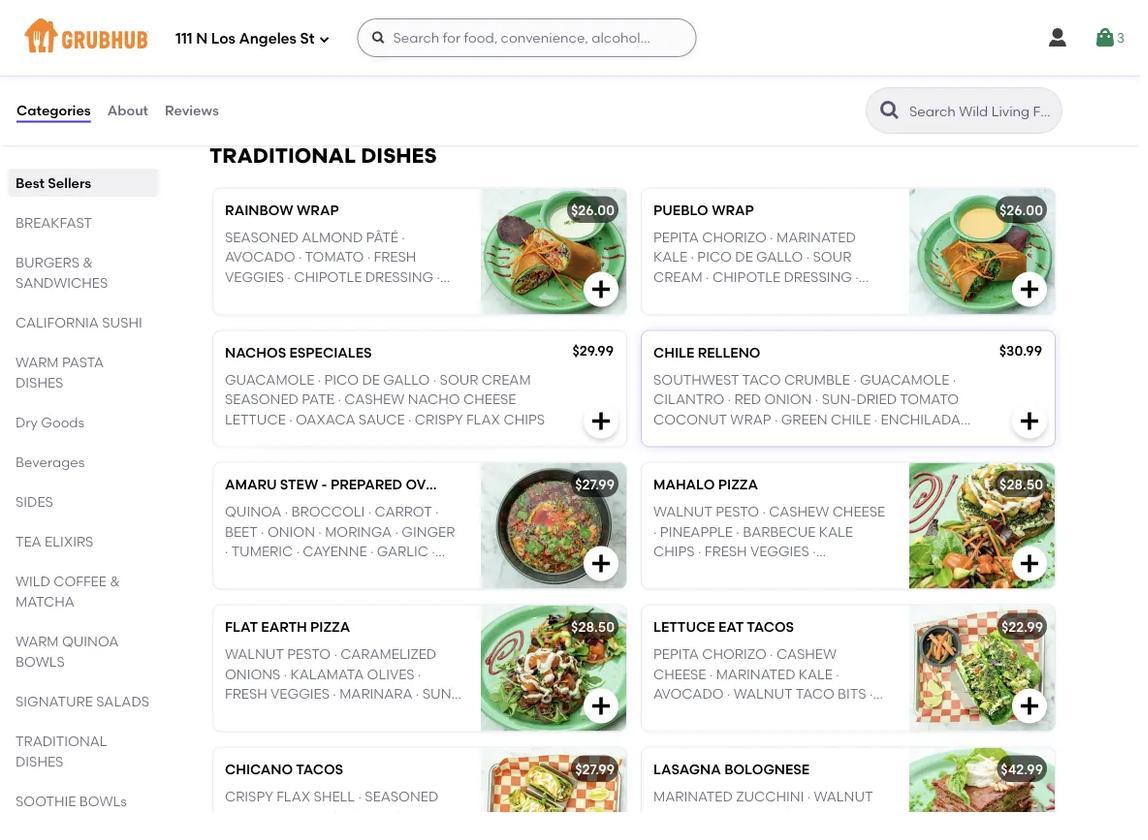 Task type: describe. For each thing, give the bounding box(es) containing it.
svg image down the pepper
[[319, 33, 330, 45]]

fresh inside seasoned almond pâté · avocado · tomato · fresh veggies · chipotle dressing · sun-dried tomato coconut wrap
[[374, 249, 416, 265]]

sandwiches
[[16, 274, 108, 291]]

cream inside "guacamole · pico de gallo · sour cream seasoned patе · cashew nacho cheese lettuce · oaxaca sauce · crispy flax chips"
[[482, 372, 531, 388]]

sun- inside pepita chorizo · marinated kale · pico de gallo · sour cream · chipotle dressing · avocado · sun-dried tomato coconut wrap
[[734, 288, 769, 305]]

de inside "guacamole · pico de gallo · sour cream seasoned patе · cashew nacho cheese lettuce · oaxaca sauce · crispy flax chips"
[[362, 372, 380, 388]]

& inside burgers & sandwiches
[[83, 254, 93, 271]]

kale • bell pepper • tomato • avocado • red cabbage • walnut bits • pepitas • chipotle dressing button
[[213, 0, 626, 102]]

seasoned inside "guacamole · pico de gallo · sour cream seasoned patе · cashew nacho cheese lettuce · oaxaca sauce · crispy flax chips"
[[225, 391, 299, 408]]

burgers & sandwiches
[[16, 254, 108, 291]]

zucchini
[[736, 789, 804, 805]]

kale inside the quinoa · broccoli · carrot · beet · onion · moringa · ginger · tumeric · cayenne · garlic · coco jerky · kale chips · avocado
[[325, 563, 359, 579]]

earth
[[261, 619, 307, 635]]

olive
[[741, 809, 781, 814]]

nacho
[[408, 391, 460, 408]]

sauce inside "guacamole · pico de gallo · sour cream seasoned patе · cashew nacho cheese lettuce · oaxaca sauce · crispy flax chips"
[[359, 411, 405, 428]]

& inside wild coffee & matcha
[[110, 573, 120, 590]]

oil
[[784, 809, 807, 814]]

degrees
[[469, 476, 532, 493]]

111 n los angeles st
[[176, 30, 315, 48]]

kale inside walnut pesto · cashew cheese · pineapple · barbecue kale chips · fresh veggies · jalapeño · mixed green salad
[[819, 523, 853, 540]]

angeles
[[239, 30, 297, 48]]

tumeric
[[231, 543, 293, 560]]

onion inside the quinoa · broccoli · carrot · beet · onion · moringa · ginger · tumeric · cayenne · garlic · coco jerky · kale chips · avocado
[[268, 523, 315, 540]]

0 vertical spatial chile
[[654, 344, 695, 361]]

111
[[176, 30, 193, 48]]

pate
[[287, 809, 320, 814]]

wrap inside seasoned almond pâté · avocado · tomato · fresh veggies · chipotle dressing · sun-dried tomato coconut wrap
[[225, 308, 266, 324]]

svg image for amaru stew - prepared over 118 degrees
[[590, 552, 613, 576]]

rainbow wrap
[[225, 202, 339, 218]]

signature
[[16, 693, 93, 710]]

about button
[[106, 76, 149, 145]]

dry
[[16, 414, 38, 431]]

especiales
[[289, 344, 372, 361]]

about
[[107, 102, 148, 119]]

burgers
[[16, 254, 79, 271]]

amaru stew - prepared over 118 degrees image
[[481, 463, 626, 589]]

quinoa · broccoli · carrot · beet · onion · moringa · ginger · tumeric · cayenne · garlic · coco jerky · kale chips · avocado
[[225, 504, 455, 599]]

guacamole · pico de gallo · sour cream seasoned patе · cashew nacho cheese lettuce · oaxaca sauce · crispy flax chips
[[225, 372, 545, 428]]

ginger
[[402, 523, 455, 540]]

shell
[[314, 789, 355, 805]]

dried inside seasoned almond pâté · avocado · tomato · fresh veggies · chipotle dressing · sun-dried tomato coconut wrap
[[260, 288, 300, 305]]

categories button
[[16, 76, 92, 145]]

pepita
[[654, 229, 699, 246]]

warm pasta dishes tab
[[16, 352, 151, 393]]

svg image for rainbow wrap
[[590, 278, 613, 301]]

categories
[[16, 102, 91, 119]]

0 vertical spatial traditional
[[209, 143, 356, 168]]

pueblo
[[654, 202, 709, 218]]

sun- inside southwest taco crumble · guacamole · cilantro · red onion · sun-dried tomato coconut wrap · green chile · enchilada sauce · sour cream
[[822, 391, 857, 408]]

chile relleno
[[654, 344, 761, 361]]

cashew inside "crispy flax shell · seasoned walnut pate · cashew cheese"
[[330, 809, 390, 814]]

tea
[[16, 533, 41, 550]]

soothie bowls
[[16, 793, 127, 810]]

pico inside pepita chorizo · marinated kale · pico de gallo · sour cream · chipotle dressing · avocado · sun-dried tomato coconut wrap
[[698, 249, 732, 265]]

lasagna
[[654, 761, 721, 778]]

$42.99
[[1001, 761, 1043, 778]]

$27.99 for crispy flax shell · seasoned walnut pate · cashew cheese 
[[575, 761, 615, 778]]

lettuce inside "guacamole · pico de gallo · sour cream seasoned patе · cashew nacho cheese lettuce · oaxaca sauce · crispy flax chips"
[[225, 411, 286, 428]]

chipotle inside seasoned almond pâté · avocado · tomato · fresh veggies · chipotle dressing · sun-dried tomato coconut wrap
[[294, 269, 362, 285]]

cashew inside walnut pesto · cashew cheese · pineapple · barbecue kale chips · fresh veggies · jalapeño · mixed green salad
[[769, 504, 829, 520]]

bowls
[[79, 793, 127, 810]]

$26.00 for pepita chorizo · marinated kale · pico de gallo · sour cream · chipotle dressing · avocado · sun-dried tomato coconut wrap
[[1000, 202, 1043, 218]]

chipotle inside the kale • bell pepper • tomato • avocado • red cabbage • walnut bits • pepitas • chipotle dressing
[[393, 56, 461, 73]]

warm quinoa bowls tab
[[16, 631, 151, 672]]

$27.99 for quinoa · broccoli · carrot · beet · onion · moringa · ginger · tumeric · cayenne · garlic · coco jerky · kale chips · avocado
[[575, 476, 615, 493]]

dressing inside seasoned almond pâté · avocado · tomato · fresh veggies · chipotle dressing · sun-dried tomato coconut wrap
[[365, 269, 434, 285]]

dishes inside traditional dishes "tab"
[[16, 753, 63, 770]]

chips inside walnut pesto · cashew cheese · pineapple · barbecue kale chips · fresh veggies · jalapeño · mixed green salad
[[654, 543, 695, 560]]

coffee
[[54, 573, 107, 590]]

breakfast tab
[[16, 212, 151, 233]]

crumble
[[784, 372, 850, 388]]

coconut inside seasoned almond pâté · avocado · tomato · fresh veggies · chipotle dressing · sun-dried tomato coconut wrap
[[365, 288, 439, 305]]

flat earth pizza image
[[481, 606, 626, 732]]

flax inside "crispy flax shell · seasoned walnut pate · cashew cheese"
[[277, 789, 311, 805]]

veggies inside seasoned almond pâté · avocado · tomato · fresh veggies · chipotle dressing · sun-dried tomato coconut wrap
[[225, 269, 284, 285]]

wrap inside southwest taco crumble · guacamole · cilantro · red onion · sun-dried tomato coconut wrap · green chile · enchilada sauce · sour cream
[[731, 411, 771, 428]]

pueblo wrap
[[654, 202, 754, 218]]

pasta
[[62, 354, 104, 370]]

Search Wild Living Foods search field
[[908, 102, 1056, 120]]

pesto
[[716, 504, 759, 520]]

chicano tacos
[[225, 761, 343, 778]]

quinoa inside warm quinoa bowls
[[62, 633, 119, 650]]

prepared
[[331, 476, 402, 493]]

avocado inside seasoned almond pâté · avocado · tomato · fresh veggies · chipotle dressing · sun-dried tomato coconut wrap
[[225, 249, 295, 265]]

guacamole inside southwest taco crumble · guacamole · cilantro · red onion · sun-dried tomato coconut wrap · green chile · enchilada sauce · sour cream
[[860, 372, 950, 388]]

southwest
[[654, 372, 739, 388]]

warm for warm pasta dishes
[[16, 354, 59, 370]]

reviews button
[[164, 76, 220, 145]]

wild coffee & matcha
[[16, 573, 120, 610]]

cilantro
[[654, 391, 725, 408]]

matcha
[[16, 593, 75, 610]]

seasoned almond pâté · avocado · tomato · fresh veggies · chipotle dressing · sun-dried tomato coconut wrap
[[225, 229, 440, 324]]

wild coffee & matcha tab
[[16, 571, 151, 612]]

barbecue
[[743, 523, 816, 540]]

1 horizontal spatial lettuce
[[654, 619, 715, 635]]

avocado inside the quinoa · broccoli · carrot · beet · onion · moringa · ginger · tumeric · cayenne · garlic · coco jerky · kale chips · avocado
[[225, 582, 295, 599]]

svg image for pueblo wrap
[[1018, 278, 1041, 301]]

oaxaca
[[296, 411, 355, 428]]

walnut inside the kale • bell pepper • tomato • avocado • red cabbage • walnut bits • pepitas • chipotle dressing
[[225, 56, 284, 73]]

reviews
[[165, 102, 219, 119]]

seasoned inside seasoned almond pâté · avocado · tomato · fresh veggies · chipotle dressing · sun-dried tomato coconut wrap
[[225, 229, 299, 246]]

avocado inside the kale • bell pepper • tomato • avocado • red cabbage • walnut bits • pepitas • chipotle dressing
[[225, 37, 295, 53]]

n
[[196, 30, 208, 48]]

$28.50 for flat earth pizza
[[571, 619, 615, 635]]

over
[[406, 476, 443, 493]]

chile inside southwest taco crumble · guacamole · cilantro · red onion · sun-dried tomato coconut wrap · green chile · enchilada sauce · sour cream
[[831, 411, 871, 428]]

southwest taco crumble · guacamole · cilantro · red onion · sun-dried tomato coconut wrap · green chile · enchilada sauce · sour cream
[[654, 372, 961, 447]]

crispy inside "guacamole · pico de gallo · sour cream seasoned patе · cashew nacho cheese lettuce · oaxaca sauce · crispy flax chips"
[[415, 411, 463, 428]]

carrot
[[375, 504, 432, 520]]

pineapple
[[660, 523, 733, 540]]

dressing inside pepita chorizo · marinated kale · pico de gallo · sour cream · chipotle dressing · avocado · sun-dried tomato coconut wrap
[[784, 269, 852, 285]]

onion inside southwest taco crumble · guacamole · cilantro · red onion · sun-dried tomato coconut wrap · green chile · enchilada sauce · sour cream
[[765, 391, 812, 408]]

chicano
[[225, 761, 293, 778]]

chips inside the quinoa · broccoli · carrot · beet · onion · moringa · ginger · tumeric · cayenne · garlic · coco jerky · kale chips · avocado
[[363, 563, 404, 579]]

sides tab
[[16, 492, 151, 512]]

pueblo wrap image
[[910, 189, 1055, 315]]

svg image for flat earth pizza
[[590, 695, 613, 718]]

cheese inside "guacamole · pico de gallo · sour cream seasoned patе · cashew nacho cheese lettuce · oaxaca sauce · crispy flax chips"
[[464, 391, 516, 408]]

crispy flax shell · seasoned walnut pate · cashew cheese 
[[225, 789, 461, 814]]

cayenne
[[303, 543, 367, 560]]

3
[[1117, 29, 1125, 46]]

dry goods
[[16, 414, 85, 431]]

sides
[[16, 494, 53, 510]]

lasagna bolognese
[[654, 761, 810, 778]]

dressing inside the kale • bell pepper • tomato • avocado • red cabbage • walnut bits • pepitas • chipotle dressing
[[225, 76, 293, 92]]

jalapeño
[[654, 563, 727, 579]]

mixed
[[737, 563, 780, 579]]

elixirs
[[45, 533, 93, 550]]

wrap up almond
[[297, 202, 339, 218]]

garlic
[[377, 543, 429, 560]]

tomato inside pepita chorizo · marinated kale · pico de gallo · sour cream · chipotle dressing · avocado · sun-dried tomato coconut wrap
[[812, 288, 871, 305]]

cheese inside walnut pesto · cashew cheese · pineapple · barbecue kale chips · fresh veggies · jalapeño · mixed green salad
[[833, 504, 885, 520]]

coconut inside pepita chorizo · marinated kale · pico de gallo · sour cream · chipotle dressing · avocado · sun-dried tomato coconut wrap
[[654, 308, 727, 324]]

lasagna bolognese image
[[910, 748, 1055, 814]]

green inside southwest taco crumble · guacamole · cilantro · red onion · sun-dried tomato coconut wrap · green chile · enchilada sauce · sour cream
[[781, 411, 828, 428]]

svg image up pepitas
[[371, 30, 386, 46]]

0 vertical spatial tacos
[[747, 619, 794, 635]]

stew
[[280, 476, 318, 493]]

coco
[[225, 563, 270, 579]]

traditional inside "tab"
[[16, 733, 107, 750]]

lettuce eat tacos
[[654, 619, 794, 635]]

dry goods tab
[[16, 412, 151, 432]]

lettuce eat tacos image
[[910, 606, 1055, 732]]



Task type: locate. For each thing, give the bounding box(es) containing it.
best sellers
[[16, 175, 91, 191]]

0 vertical spatial &
[[83, 254, 93, 271]]

eat
[[718, 619, 744, 635]]

0 vertical spatial warm
[[16, 354, 59, 370]]

cream inside pepita chorizo · marinated kale · pico de gallo · sour cream · chipotle dressing · avocado · sun-dried tomato coconut wrap
[[654, 269, 703, 285]]

tomato up enchilada
[[900, 391, 959, 408]]

1 horizontal spatial cream
[[654, 269, 703, 285]]

kale • bell pepper • tomato • avocado • red cabbage • walnut bits • pepitas • chipotle dressing
[[225, 17, 461, 92]]

sun-
[[225, 288, 260, 305], [734, 288, 769, 305], [822, 391, 857, 408]]

0 horizontal spatial chile
[[654, 344, 695, 361]]

crispy down nacho
[[415, 411, 463, 428]]

2 vertical spatial cashew
[[330, 809, 390, 814]]

california sushi tab
[[16, 312, 151, 333]]

wrap inside pepita chorizo · marinated kale · pico de gallo · sour cream · chipotle dressing · avocado · sun-dried tomato coconut wrap
[[731, 308, 771, 324]]

tomato inside southwest taco crumble · guacamole · cilantro · red onion · sun-dried tomato coconut wrap · green chile · enchilada sauce · sour cream
[[900, 391, 959, 408]]

gallo inside pepita chorizo · marinated kale · pico de gallo · sour cream · chipotle dressing · avocado · sun-dried tomato coconut wrap
[[756, 249, 803, 265]]

sushi
[[102, 314, 142, 331]]

1 horizontal spatial red
[[735, 391, 761, 408]]

2 horizontal spatial chipotle
[[713, 269, 781, 285]]

1 guacamole from the left
[[225, 372, 314, 388]]

guacamole down nachos
[[225, 372, 314, 388]]

0 vertical spatial flax
[[466, 411, 500, 428]]

search icon image
[[879, 99, 902, 122]]

dried up nachos especiales
[[260, 288, 300, 305]]

nachos
[[225, 344, 286, 361]]

traditional dishes inside "tab"
[[16, 733, 107, 770]]

1 horizontal spatial marinated
[[777, 229, 856, 246]]

pico inside "guacamole · pico de gallo · sour cream seasoned patе · cashew nacho cheese lettuce · oaxaca sauce · crispy flax chips"
[[324, 372, 359, 388]]

sun- inside seasoned almond pâté · avocado · tomato · fresh veggies · chipotle dressing · sun-dried tomato coconut wrap
[[225, 288, 260, 305]]

0 vertical spatial onion
[[765, 391, 812, 408]]

flax
[[466, 411, 500, 428], [277, 789, 311, 805]]

lettuce left eat on the bottom right of page
[[654, 619, 715, 635]]

pepper
[[306, 17, 356, 33]]

pico down especiales
[[324, 372, 359, 388]]

cashew
[[344, 391, 405, 408], [769, 504, 829, 520], [330, 809, 390, 814]]

·
[[402, 229, 405, 246], [770, 229, 773, 246], [299, 249, 302, 265], [367, 249, 371, 265], [691, 249, 694, 265], [806, 249, 810, 265], [287, 269, 291, 285], [437, 269, 440, 285], [706, 269, 709, 285], [856, 269, 859, 285], [727, 288, 731, 305], [318, 372, 321, 388], [433, 372, 437, 388], [854, 372, 857, 388], [953, 372, 956, 388], [338, 391, 341, 408], [728, 391, 731, 408], [815, 391, 819, 408], [289, 411, 293, 428], [408, 411, 412, 428], [775, 411, 778, 428], [874, 411, 878, 428], [703, 431, 707, 447], [285, 504, 288, 520], [368, 504, 372, 520], [435, 504, 439, 520], [763, 504, 766, 520], [261, 523, 264, 540], [318, 523, 322, 540], [395, 523, 398, 540], [654, 523, 657, 540], [736, 523, 740, 540], [225, 543, 228, 560], [296, 543, 300, 560], [370, 543, 374, 560], [432, 543, 435, 560], [698, 543, 702, 560], [813, 543, 816, 560], [319, 563, 322, 579], [407, 563, 411, 579], [731, 563, 734, 579], [358, 789, 362, 805], [808, 789, 811, 805], [323, 809, 326, 814]]

guacamole
[[225, 372, 314, 388], [860, 372, 950, 388]]

cashew up oaxaca
[[344, 391, 405, 408]]

1 horizontal spatial sun-
[[734, 288, 769, 305]]

2 horizontal spatial cheese
[[833, 504, 885, 520]]

1 horizontal spatial traditional
[[209, 143, 356, 168]]

pico down chorizo at top
[[698, 249, 732, 265]]

avocado
[[225, 37, 295, 53], [225, 249, 295, 265], [654, 288, 724, 305], [225, 582, 295, 599]]

svg image for chile relleno
[[1018, 410, 1041, 433]]

1 vertical spatial traditional
[[16, 733, 107, 750]]

traditional dishes down signature
[[16, 733, 107, 770]]

tomato up crumble
[[812, 288, 871, 305]]

tacos right eat on the bottom right of page
[[747, 619, 794, 635]]

svg image
[[371, 30, 386, 46], [319, 33, 330, 45], [590, 278, 613, 301], [1018, 410, 1041, 433], [1018, 695, 1041, 718]]

bolognese up zucchini
[[725, 761, 810, 778]]

svg image for lettuce eat tacos
[[1018, 695, 1041, 718]]

coconut
[[365, 288, 439, 305], [654, 308, 727, 324], [654, 411, 727, 428]]

amaru
[[225, 476, 277, 493]]

seasoned down rainbow at the left
[[225, 229, 299, 246]]

tomato down almond
[[305, 249, 364, 265]]

signature salads tab
[[16, 691, 151, 712]]

0 horizontal spatial cream
[[482, 372, 531, 388]]

warm for warm quinoa bowls
[[16, 633, 59, 650]]

mahalo pizza image
[[910, 463, 1055, 589]]

0 vertical spatial green
[[781, 411, 828, 428]]

nachos especiales
[[225, 344, 372, 361]]

bolognese inside marinated zucchini · walnut bolognese olive oil
[[654, 809, 738, 814]]

salad
[[833, 563, 878, 579]]

0 horizontal spatial dressing
[[225, 76, 293, 92]]

chicano tacos image
[[481, 748, 626, 814]]

sun- down crumble
[[822, 391, 857, 408]]

tomato inside the kale • bell pepper • tomato • avocado • red cabbage • walnut bits • pepitas • chipotle dressing
[[368, 17, 427, 33]]

sauce
[[359, 411, 405, 428], [654, 431, 700, 447]]

wrap up nachos
[[225, 308, 266, 324]]

warm inside warm quinoa bowls
[[16, 633, 59, 650]]

st
[[300, 30, 315, 48]]

0 vertical spatial pizza
[[718, 476, 758, 493]]

marinated zucchini · walnut bolognese olive oil 
[[654, 789, 873, 814]]

flat earth pizza
[[225, 619, 350, 635]]

taco
[[742, 372, 781, 388]]

chorizo
[[702, 229, 767, 246]]

2 horizontal spatial sun-
[[822, 391, 857, 408]]

1 vertical spatial traditional dishes
[[16, 733, 107, 770]]

0 vertical spatial cream
[[654, 269, 703, 285]]

2 horizontal spatial chips
[[654, 543, 695, 560]]

relleno
[[698, 344, 761, 361]]

tomato up especiales
[[303, 288, 362, 305]]

$27.99 left lasagna
[[575, 761, 615, 778]]

flax inside "guacamole · pico de gallo · sour cream seasoned patе · cashew nacho cheese lettuce · oaxaca sauce · crispy flax chips"
[[466, 411, 500, 428]]

dishes inside warm pasta dishes
[[16, 374, 63, 391]]

de down especiales
[[362, 372, 380, 388]]

traditional down signature
[[16, 733, 107, 750]]

dishes up soothie
[[16, 753, 63, 770]]

sun- up nachos
[[225, 288, 260, 305]]

tea elixirs tab
[[16, 531, 151, 552]]

red
[[307, 37, 334, 53], [735, 391, 761, 408]]

· inside marinated zucchini · walnut bolognese olive oil
[[808, 789, 811, 805]]

walnut up the pineapple
[[654, 504, 713, 520]]

bits
[[287, 56, 316, 73]]

cashew down shell
[[330, 809, 390, 814]]

0 vertical spatial fresh
[[374, 249, 416, 265]]

warm inside warm pasta dishes
[[16, 354, 59, 370]]

1 horizontal spatial de
[[735, 249, 753, 265]]

svg image for mahalo pizza
[[1018, 552, 1041, 576]]

coconut inside southwest taco crumble · guacamole · cilantro · red onion · sun-dried tomato coconut wrap · green chile · enchilada sauce · sour cream
[[654, 411, 727, 428]]

0 vertical spatial gallo
[[756, 249, 803, 265]]

veggies down the barbecue
[[750, 543, 810, 560]]

1 vertical spatial $28.50
[[571, 619, 615, 635]]

broccoli
[[291, 504, 365, 520]]

sauce inside southwest taco crumble · guacamole · cilantro · red onion · sun-dried tomato coconut wrap · green chile · enchilada sauce · sour cream
[[654, 431, 700, 447]]

beverages tab
[[16, 452, 151, 472]]

red inside the kale • bell pepper • tomato • avocado • red cabbage • walnut bits • pepitas • chipotle dressing
[[307, 37, 334, 53]]

2 $26.00 from the left
[[1000, 202, 1043, 218]]

0 horizontal spatial sour
[[440, 372, 479, 388]]

1 vertical spatial cashew
[[769, 504, 829, 520]]

1 vertical spatial cream
[[482, 372, 531, 388]]

seasoned
[[225, 229, 299, 246], [225, 391, 299, 408], [365, 789, 439, 805]]

2 vertical spatial seasoned
[[365, 789, 439, 805]]

svg image up the $42.99
[[1018, 695, 1041, 718]]

salads
[[96, 693, 149, 710]]

1 horizontal spatial cheese
[[464, 391, 516, 408]]

avocado down the bell
[[225, 37, 295, 53]]

guacamole up enchilada
[[860, 372, 950, 388]]

wild
[[16, 573, 50, 590]]

goods
[[41, 414, 85, 431]]

sauce down cilantro
[[654, 431, 700, 447]]

pizza up the pesto
[[718, 476, 758, 493]]

0 horizontal spatial cheese
[[393, 809, 446, 814]]

signature salads
[[16, 693, 149, 710]]

dried up enchilada
[[857, 391, 897, 408]]

mahalo
[[654, 476, 715, 493]]

1 horizontal spatial dressing
[[365, 269, 434, 285]]

dishes up pâté
[[361, 143, 437, 168]]

chipotle down chorizo at top
[[713, 269, 781, 285]]

red inside southwest taco crumble · guacamole · cilantro · red onion · sun-dried tomato coconut wrap · green chile · enchilada sauce · sour cream
[[735, 391, 761, 408]]

bolognese down lasagna
[[654, 809, 738, 814]]

1 vertical spatial red
[[735, 391, 761, 408]]

chipotle down almond
[[294, 269, 362, 285]]

quinoa down wild coffee & matcha tab on the left
[[62, 633, 119, 650]]

marinated inside marinated zucchini · walnut bolognese olive oil
[[654, 789, 733, 805]]

0 horizontal spatial gallo
[[383, 372, 430, 388]]

chipotle image
[[481, 0, 626, 102]]

pico
[[698, 249, 732, 265], [324, 372, 359, 388]]

beet
[[225, 523, 258, 540]]

0 vertical spatial seasoned
[[225, 229, 299, 246]]

gallo
[[756, 249, 803, 265], [383, 372, 430, 388]]

pâté
[[366, 229, 399, 246]]

cashew inside "guacamole · pico de gallo · sour cream seasoned patе · cashew nacho cheese lettuce · oaxaca sauce · crispy flax chips"
[[344, 391, 405, 408]]

breakfast
[[16, 214, 92, 231]]

los
[[211, 30, 236, 48]]

chips
[[504, 411, 545, 428], [654, 543, 695, 560], [363, 563, 404, 579]]

svg image inside 3 button
[[1094, 26, 1117, 49]]

0 vertical spatial sauce
[[359, 411, 405, 428]]

dishes up dry goods
[[16, 374, 63, 391]]

fresh inside walnut pesto · cashew cheese · pineapple · barbecue kale chips · fresh veggies · jalapeño · mixed green salad
[[705, 543, 747, 560]]

0 vertical spatial de
[[735, 249, 753, 265]]

& up "sandwiches"
[[83, 254, 93, 271]]

& right coffee
[[110, 573, 120, 590]]

rainbow
[[225, 202, 293, 218]]

0 vertical spatial pico
[[698, 249, 732, 265]]

crispy down chicano
[[225, 789, 273, 805]]

0 vertical spatial dishes
[[361, 143, 437, 168]]

de
[[735, 249, 753, 265], [362, 372, 380, 388]]

de inside pepita chorizo · marinated kale · pico de gallo · sour cream · chipotle dressing · avocado · sun-dried tomato coconut wrap
[[735, 249, 753, 265]]

marinated
[[777, 229, 856, 246], [654, 789, 733, 805]]

1 vertical spatial tacos
[[296, 761, 343, 778]]

118
[[447, 476, 465, 493]]

wrap up relleno
[[731, 308, 771, 324]]

flat
[[225, 619, 258, 635]]

svg image
[[1046, 26, 1069, 49], [1094, 26, 1117, 49], [1018, 278, 1041, 301], [590, 410, 613, 433], [590, 552, 613, 576], [1018, 552, 1041, 576], [590, 695, 613, 718]]

wrap
[[297, 202, 339, 218], [712, 202, 754, 218], [225, 308, 266, 324], [731, 308, 771, 324], [731, 411, 771, 428]]

walnut
[[225, 56, 284, 73], [654, 504, 713, 520], [814, 789, 873, 805], [225, 809, 284, 814]]

0 horizontal spatial de
[[362, 372, 380, 388]]

walnut inside marinated zucchini · walnut bolognese olive oil
[[814, 789, 873, 805]]

dried up taco
[[769, 288, 809, 305]]

tomato up "cabbage"
[[368, 17, 427, 33]]

warm up bowls
[[16, 633, 59, 650]]

2 horizontal spatial sour
[[813, 249, 852, 265]]

veggies down rainbow at the left
[[225, 269, 284, 285]]

kale down pepita
[[654, 249, 688, 265]]

1 $26.00 from the left
[[571, 202, 615, 218]]

chips down garlic
[[363, 563, 404, 579]]

cheese inside "crispy flax shell · seasoned walnut pate · cashew cheese"
[[393, 809, 446, 814]]

2 vertical spatial sour
[[710, 431, 748, 447]]

0 horizontal spatial fresh
[[374, 249, 416, 265]]

Search for food, convenience, alcohol... search field
[[357, 18, 697, 57]]

coconut down cilantro
[[654, 411, 727, 428]]

0 vertical spatial red
[[307, 37, 334, 53]]

0 horizontal spatial red
[[307, 37, 334, 53]]

chips up degrees
[[504, 411, 545, 428]]

kale right the n on the left top of page
[[225, 17, 259, 33]]

warm quinoa bowls
[[16, 633, 119, 670]]

red down taco
[[735, 391, 761, 408]]

0 horizontal spatial guacamole
[[225, 372, 314, 388]]

0 vertical spatial veggies
[[225, 269, 284, 285]]

avocado down coco
[[225, 582, 295, 599]]

rainbow wrap image
[[481, 189, 626, 315]]

wrap down taco
[[731, 411, 771, 428]]

marinated right chorizo at top
[[777, 229, 856, 246]]

$22.99
[[1002, 619, 1043, 635]]

pizza
[[718, 476, 758, 493], [310, 619, 350, 635]]

kale inside the kale • bell pepper • tomato • avocado • red cabbage • walnut bits • pepitas • chipotle dressing
[[225, 17, 259, 33]]

flax up pate
[[277, 789, 311, 805]]

traditional
[[209, 143, 356, 168], [16, 733, 107, 750]]

pepita chorizo · marinated kale · pico de gallo · sour cream · chipotle dressing · avocado · sun-dried tomato coconut wrap
[[654, 229, 871, 324]]

0 vertical spatial coconut
[[365, 288, 439, 305]]

avocado down rainbow at the left
[[225, 249, 295, 265]]

1 $27.99 from the top
[[575, 476, 615, 493]]

0 horizontal spatial sun-
[[225, 288, 260, 305]]

sour inside pepita chorizo · marinated kale · pico de gallo · sour cream · chipotle dressing · avocado · sun-dried tomato coconut wrap
[[813, 249, 852, 265]]

$27.99
[[575, 476, 615, 493], [575, 761, 615, 778]]

fresh down pâté
[[374, 249, 416, 265]]

0 vertical spatial traditional dishes
[[209, 143, 437, 168]]

2 horizontal spatial cream
[[752, 431, 801, 447]]

0 vertical spatial chips
[[504, 411, 545, 428]]

traditional up rainbow wrap
[[209, 143, 356, 168]]

1 vertical spatial onion
[[268, 523, 315, 540]]

svg image for nachos especiales
[[590, 410, 613, 433]]

0 horizontal spatial quinoa
[[62, 633, 119, 650]]

2 guacamole from the left
[[860, 372, 950, 388]]

walnut down 111 n los angeles st
[[225, 56, 284, 73]]

tacos
[[747, 619, 794, 635], [296, 761, 343, 778]]

pepitas
[[328, 56, 381, 73]]

0 horizontal spatial traditional
[[16, 733, 107, 750]]

almond
[[302, 229, 363, 246]]

0 vertical spatial bolognese
[[725, 761, 810, 778]]

traditional dishes up rainbow wrap
[[209, 143, 437, 168]]

soothie bowls tab
[[16, 791, 151, 812]]

walnut down chicano
[[225, 809, 284, 814]]

coconut down pâté
[[365, 288, 439, 305]]

1 horizontal spatial crispy
[[415, 411, 463, 428]]

1 horizontal spatial tacos
[[747, 619, 794, 635]]

1 vertical spatial sour
[[440, 372, 479, 388]]

burgers & sandwiches tab
[[16, 252, 151, 293]]

marinated down lasagna
[[654, 789, 733, 805]]

1 vertical spatial cheese
[[833, 504, 885, 520]]

crispy inside "crispy flax shell · seasoned walnut pate · cashew cheese"
[[225, 789, 273, 805]]

1 horizontal spatial $26.00
[[1000, 202, 1043, 218]]

green inside walnut pesto · cashew cheese · pineapple · barbecue kale chips · fresh veggies · jalapeño · mixed green salad
[[783, 563, 829, 579]]

1 vertical spatial &
[[110, 573, 120, 590]]

chile down crumble
[[831, 411, 871, 428]]

1 horizontal spatial sauce
[[654, 431, 700, 447]]

quinoa up beet
[[225, 504, 282, 520]]

0 horizontal spatial marinated
[[654, 789, 733, 805]]

$27.99 left mahalo
[[575, 476, 615, 493]]

tea elixirs
[[16, 533, 93, 550]]

cabbage
[[337, 37, 404, 53]]

0 horizontal spatial lettuce
[[225, 411, 286, 428]]

1 horizontal spatial onion
[[765, 391, 812, 408]]

1 vertical spatial dishes
[[16, 374, 63, 391]]

warm
[[16, 354, 59, 370], [16, 633, 59, 650]]

pizza right 'earth'
[[310, 619, 350, 635]]

chipotle inside pepita chorizo · marinated kale · pico de gallo · sour cream · chipotle dressing · avocado · sun-dried tomato coconut wrap
[[713, 269, 781, 285]]

1 horizontal spatial &
[[110, 573, 120, 590]]

guacamole inside "guacamole · pico de gallo · sour cream seasoned patе · cashew nacho cheese lettuce · oaxaca sauce · crispy flax chips"
[[225, 372, 314, 388]]

cashew up the barbecue
[[769, 504, 829, 520]]

avocado inside pepita chorizo · marinated kale · pico de gallo · sour cream · chipotle dressing · avocado · sun-dried tomato coconut wrap
[[654, 288, 724, 305]]

1 horizontal spatial quinoa
[[225, 504, 282, 520]]

veggies inside walnut pesto · cashew cheese · pineapple · barbecue kale chips · fresh veggies · jalapeño · mixed green salad
[[750, 543, 810, 560]]

chile
[[654, 344, 695, 361], [831, 411, 871, 428]]

walnut right zucchini
[[814, 789, 873, 805]]

kale up salad
[[819, 523, 853, 540]]

walnut inside walnut pesto · cashew cheese · pineapple · barbecue kale chips · fresh veggies · jalapeño · mixed green salad
[[654, 504, 713, 520]]

0 horizontal spatial pico
[[324, 372, 359, 388]]

1 vertical spatial bolognese
[[654, 809, 738, 814]]

seasoned right shell
[[365, 789, 439, 805]]

$28.50 for mahalo pizza
[[1000, 476, 1043, 493]]

sauce right oaxaca
[[359, 411, 405, 428]]

0 horizontal spatial onion
[[268, 523, 315, 540]]

green down the barbecue
[[783, 563, 829, 579]]

1 vertical spatial quinoa
[[62, 633, 119, 650]]

best sellers tab
[[16, 173, 151, 193]]

2 $27.99 from the top
[[575, 761, 615, 778]]

chips inside "guacamole · pico de gallo · sour cream seasoned patе · cashew nacho cheese lettuce · oaxaca sauce · crispy flax chips"
[[504, 411, 545, 428]]

1 vertical spatial pizza
[[310, 619, 350, 635]]

1 horizontal spatial traditional dishes
[[209, 143, 437, 168]]

seasoned inside "crispy flax shell · seasoned walnut pate · cashew cheese"
[[365, 789, 439, 805]]

3 button
[[1094, 20, 1125, 55]]

1 horizontal spatial pico
[[698, 249, 732, 265]]

0 vertical spatial cashew
[[344, 391, 405, 408]]

•
[[262, 17, 268, 33], [359, 17, 365, 33], [430, 17, 435, 33], [299, 37, 304, 53], [407, 37, 412, 53], [319, 56, 324, 73], [384, 56, 390, 73]]

kale inside pepita chorizo · marinated kale · pico de gallo · sour cream · chipotle dressing · avocado · sun-dried tomato coconut wrap
[[654, 249, 688, 265]]

cream inside southwest taco crumble · guacamole · cilantro · red onion · sun-dried tomato coconut wrap · green chile · enchilada sauce · sour cream
[[752, 431, 801, 447]]

onion up tumeric
[[268, 523, 315, 540]]

2 warm from the top
[[16, 633, 59, 650]]

marinated inside pepita chorizo · marinated kale · pico de gallo · sour cream · chipotle dressing · avocado · sun-dried tomato coconut wrap
[[777, 229, 856, 246]]

1 horizontal spatial guacamole
[[860, 372, 950, 388]]

sellers
[[48, 175, 91, 191]]

red down the pepper
[[307, 37, 334, 53]]

1 vertical spatial warm
[[16, 633, 59, 650]]

2 vertical spatial dishes
[[16, 753, 63, 770]]

traditional dishes
[[209, 143, 437, 168], [16, 733, 107, 770]]

1 horizontal spatial $28.50
[[1000, 476, 1043, 493]]

sour inside southwest taco crumble · guacamole · cilantro · red onion · sun-dried tomato coconut wrap · green chile · enchilada sauce · sour cream
[[710, 431, 748, 447]]

-
[[322, 476, 327, 493]]

sun- up relleno
[[734, 288, 769, 305]]

1 horizontal spatial dried
[[769, 288, 809, 305]]

avocado up chile relleno
[[654, 288, 724, 305]]

chipotle down "cabbage"
[[393, 56, 461, 73]]

lettuce up the amaru
[[225, 411, 286, 428]]

1 vertical spatial coconut
[[654, 308, 727, 324]]

bowls
[[16, 654, 65, 670]]

jerky
[[273, 563, 315, 579]]

1 vertical spatial veggies
[[750, 543, 810, 560]]

0 horizontal spatial chips
[[363, 563, 404, 579]]

svg image down $30.99
[[1018, 410, 1041, 433]]

coconut up chile relleno
[[654, 308, 727, 324]]

1 vertical spatial gallo
[[383, 372, 430, 388]]

main navigation navigation
[[0, 0, 1140, 76]]

walnut pesto · cashew cheese · pineapple · barbecue kale chips · fresh veggies · jalapeño · mixed green salad
[[654, 504, 885, 579]]

dried inside pepita chorizo · marinated kale · pico de gallo · sour cream · chipotle dressing · avocado · sun-dried tomato coconut wrap
[[769, 288, 809, 305]]

fresh down the pineapple
[[705, 543, 747, 560]]

warm down california
[[16, 354, 59, 370]]

flax up degrees
[[466, 411, 500, 428]]

sour inside "guacamole · pico de gallo · sour cream seasoned patе · cashew nacho cheese lettuce · oaxaca sauce · crispy flax chips"
[[440, 372, 479, 388]]

chile up southwest
[[654, 344, 695, 361]]

0 horizontal spatial tacos
[[296, 761, 343, 778]]

green down crumble
[[781, 411, 828, 428]]

quinoa inside the quinoa · broccoli · carrot · beet · onion · moringa · ginger · tumeric · cayenne · garlic · coco jerky · kale chips · avocado
[[225, 504, 282, 520]]

$26.00 for seasoned almond pâté · avocado · tomato · fresh veggies · chipotle dressing · sun-dried tomato coconut wrap
[[571, 202, 615, 218]]

walnut inside "crispy flax shell · seasoned walnut pate · cashew cheese"
[[225, 809, 284, 814]]

best
[[16, 175, 45, 191]]

$28.50
[[1000, 476, 1043, 493], [571, 619, 615, 635]]

kale
[[225, 17, 259, 33], [654, 249, 688, 265], [819, 523, 853, 540], [325, 563, 359, 579]]

0 horizontal spatial &
[[83, 254, 93, 271]]

patе
[[302, 391, 335, 408]]

0 vertical spatial cheese
[[464, 391, 516, 408]]

1 vertical spatial chips
[[654, 543, 695, 560]]

2 vertical spatial cheese
[[393, 809, 446, 814]]

gallo up nacho
[[383, 372, 430, 388]]

kale down cayenne
[[325, 563, 359, 579]]

dried inside southwest taco crumble · guacamole · cilantro · red onion · sun-dried tomato coconut wrap · green chile · enchilada sauce · sour cream
[[857, 391, 897, 408]]

svg image up $29.99 on the right of page
[[590, 278, 613, 301]]

0 horizontal spatial crispy
[[225, 789, 273, 805]]

quinoa
[[225, 504, 282, 520], [62, 633, 119, 650]]

de down chorizo at top
[[735, 249, 753, 265]]

0 horizontal spatial sauce
[[359, 411, 405, 428]]

gallo inside "guacamole · pico de gallo · sour cream seasoned patе · cashew nacho cheese lettuce · oaxaca sauce · crispy flax chips"
[[383, 372, 430, 388]]

0 vertical spatial sour
[[813, 249, 852, 265]]

chips up jalapeño
[[654, 543, 695, 560]]

cheese
[[464, 391, 516, 408], [833, 504, 885, 520], [393, 809, 446, 814]]

gallo down chorizo at top
[[756, 249, 803, 265]]

onion down taco
[[765, 391, 812, 408]]

wrap up chorizo at top
[[712, 202, 754, 218]]

seasoned down nachos
[[225, 391, 299, 408]]

traditional dishes tab
[[16, 731, 151, 772]]

1 vertical spatial chile
[[831, 411, 871, 428]]

soothie
[[16, 793, 76, 810]]

0 horizontal spatial chipotle
[[294, 269, 362, 285]]

1 vertical spatial crispy
[[225, 789, 273, 805]]

tacos up shell
[[296, 761, 343, 778]]

1 warm from the top
[[16, 354, 59, 370]]



Task type: vqa. For each thing, say whether or not it's contained in the screenshot.
the ·
yes



